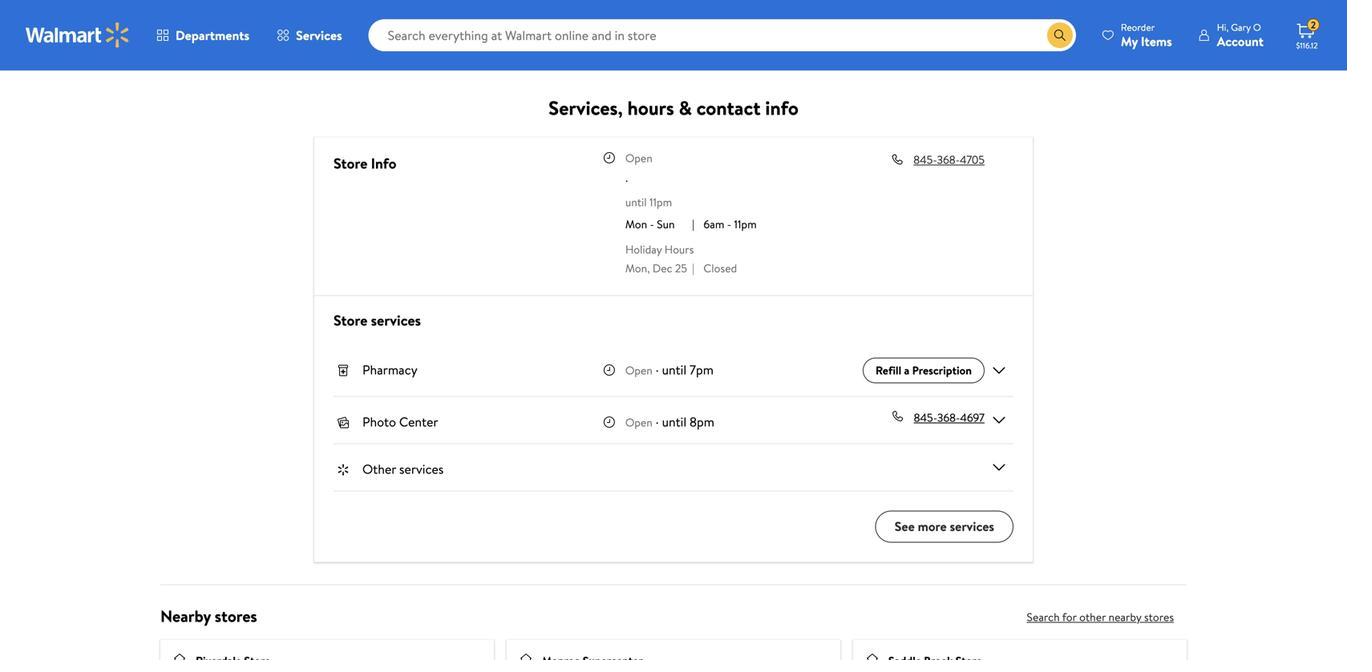 Task type: vqa. For each thing, say whether or not it's contained in the screenshot.
services to the middle
yes



Task type: locate. For each thing, give the bounding box(es) containing it.
hi,
[[1217, 20, 1229, 34]]

open · until 11pm
[[625, 150, 672, 210]]

other services
[[362, 461, 444, 478]]

1 vertical spatial |
[[692, 261, 695, 276]]

845- for until 11pm
[[914, 152, 937, 168]]

open inside open · until 8pm
[[625, 415, 653, 431]]

845- left "4705"
[[914, 152, 937, 168]]

1 vertical spatial 11pm
[[734, 216, 757, 232]]

1 vertical spatial 845-
[[914, 410, 937, 426]]

- for sun
[[650, 216, 654, 232]]

845-
[[914, 152, 937, 168], [914, 410, 937, 426]]

Search search field
[[369, 19, 1076, 51]]

open inside "open · until 11pm"
[[625, 150, 653, 166]]

hours
[[628, 95, 674, 121]]

2 vertical spatial services
[[950, 518, 994, 536]]

open
[[625, 150, 653, 166], [625, 363, 653, 378], [625, 415, 653, 431]]

1 vertical spatial open
[[625, 363, 653, 378]]

other
[[362, 461, 396, 478]]

gary
[[1231, 20, 1251, 34]]

pharmacy
[[362, 361, 418, 379]]

open inside open · until 7pm
[[625, 363, 653, 378]]

open down open · until 7pm
[[625, 415, 653, 431]]

0 horizontal spatial -
[[650, 216, 654, 232]]

- right 6am at the right of page
[[727, 216, 732, 232]]

hours
[[665, 242, 694, 257]]

| left 6am at the right of page
[[692, 216, 695, 232]]

1 vertical spatial services
[[399, 461, 444, 478]]

1 horizontal spatial stores
[[1144, 610, 1174, 626]]

refill a prescription
[[876, 363, 972, 379]]

closed
[[704, 261, 737, 276]]

until up mon
[[625, 194, 647, 210]]

until
[[625, 194, 647, 210], [662, 361, 687, 379], [662, 413, 687, 431]]

1 vertical spatial ·
[[656, 361, 659, 379]]

0 vertical spatial 368-
[[937, 152, 960, 168]]

· left 8pm
[[656, 413, 659, 431]]

search for other nearby stores link
[[1014, 605, 1187, 631]]

services
[[371, 311, 421, 331], [399, 461, 444, 478], [950, 518, 994, 536]]

4697
[[960, 410, 985, 426]]

0 vertical spatial until
[[625, 194, 647, 210]]

store left info
[[334, 154, 368, 174]]

until for 8pm
[[662, 413, 687, 431]]

-
[[650, 216, 654, 232], [727, 216, 732, 232]]

2 vertical spatial ·
[[656, 413, 659, 431]]

1 vertical spatial store
[[334, 311, 368, 331]]

contact
[[697, 95, 761, 121]]

2 845- from the top
[[914, 410, 937, 426]]

1 store from the top
[[334, 154, 368, 174]]

services right more
[[950, 518, 994, 536]]

o
[[1253, 20, 1261, 34]]

2
[[1311, 18, 1316, 32]]

· for 8pm
[[656, 413, 659, 431]]

2 vertical spatial open
[[625, 415, 653, 431]]

368- for until 8pm
[[937, 410, 960, 426]]

holiday
[[625, 242, 662, 257]]

0 vertical spatial |
[[692, 216, 695, 232]]

services right other
[[399, 461, 444, 478]]

open · until 7pm
[[625, 361, 714, 379]]

stores
[[215, 605, 257, 628], [1144, 610, 1174, 626]]

· inside "open · until 11pm"
[[625, 172, 628, 188]]

Walmart Site-Wide search field
[[369, 19, 1076, 51]]

1 - from the left
[[650, 216, 654, 232]]

· left '7pm'
[[656, 361, 659, 379]]

refill
[[876, 363, 902, 379]]

845-368-4697 link
[[914, 410, 985, 431]]

845- left 4697
[[914, 410, 937, 426]]

info
[[371, 154, 397, 174]]

more
[[918, 518, 947, 536]]

reorder my items
[[1121, 20, 1172, 50]]

1 horizontal spatial -
[[727, 216, 732, 232]]

845-368-4705 link
[[914, 152, 991, 168]]

photo center
[[362, 413, 438, 431]]

services up pharmacy
[[371, 311, 421, 331]]

11pm up sun
[[650, 194, 672, 210]]

3 open from the top
[[625, 415, 653, 431]]

1 open from the top
[[625, 150, 653, 166]]

see more services
[[895, 518, 994, 536]]

see more services button
[[876, 511, 1014, 543]]

- left sun
[[650, 216, 654, 232]]

368-
[[937, 152, 960, 168], [937, 410, 960, 426]]

2 store from the top
[[334, 311, 368, 331]]

store up pharmacy
[[334, 311, 368, 331]]

1 845- from the top
[[914, 152, 937, 168]]

0 vertical spatial open
[[625, 150, 653, 166]]

services inside see more services dropdown button
[[950, 518, 994, 536]]

845-368-4697
[[914, 410, 985, 426]]

open for 8pm
[[625, 415, 653, 431]]

0 vertical spatial 845-
[[914, 152, 937, 168]]

1 vertical spatial 368-
[[937, 410, 960, 426]]

0 vertical spatial 11pm
[[650, 194, 672, 210]]

sun
[[657, 216, 675, 232]]

store for store services
[[334, 311, 368, 331]]

0 vertical spatial ·
[[625, 172, 628, 188]]

- for 11pm
[[727, 216, 732, 232]]

·
[[625, 172, 628, 188], [656, 361, 659, 379], [656, 413, 659, 431]]

holiday hours
[[625, 242, 694, 257]]

11pm
[[650, 194, 672, 210], [734, 216, 757, 232]]

0 horizontal spatial 11pm
[[650, 194, 672, 210]]

until left 8pm
[[662, 413, 687, 431]]

2 368- from the top
[[937, 410, 960, 426]]

1 vertical spatial until
[[662, 361, 687, 379]]

until left '7pm'
[[662, 361, 687, 379]]

prescription
[[912, 363, 972, 379]]

until for 11pm
[[625, 194, 647, 210]]

1 368- from the top
[[937, 152, 960, 168]]

open for 7pm
[[625, 363, 653, 378]]

2 open from the top
[[625, 363, 653, 378]]

store info
[[334, 154, 397, 174]]

store
[[334, 154, 368, 174], [334, 311, 368, 331]]

mon, dec 25 |
[[625, 261, 695, 276]]

reorder
[[1121, 20, 1155, 34]]

· up mon
[[625, 172, 628, 188]]

2 vertical spatial until
[[662, 413, 687, 431]]

2 - from the left
[[727, 216, 732, 232]]

845- for until 8pm
[[914, 410, 937, 426]]

· for 11pm
[[625, 172, 628, 188]]

0 vertical spatial services
[[371, 311, 421, 331]]

open down hours
[[625, 150, 653, 166]]

for
[[1062, 610, 1077, 626]]

11pm right 6am at the right of page
[[734, 216, 757, 232]]

until inside "open · until 11pm"
[[625, 194, 647, 210]]

|
[[692, 216, 695, 232], [692, 261, 695, 276]]

dec
[[653, 261, 673, 276]]

| right 25
[[692, 261, 695, 276]]

0 vertical spatial store
[[334, 154, 368, 174]]

refill a prescription link
[[863, 358, 985, 384]]

open up open · until 8pm
[[625, 363, 653, 378]]

nearby
[[160, 605, 211, 628]]



Task type: describe. For each thing, give the bounding box(es) containing it.
nearby
[[1109, 610, 1142, 626]]

a
[[904, 363, 910, 379]]

search
[[1027, 610, 1060, 626]]

services
[[296, 26, 342, 44]]

walmart image
[[26, 22, 130, 48]]

368- for until 11pm
[[937, 152, 960, 168]]

1 | from the top
[[692, 216, 695, 232]]

hi, gary o account
[[1217, 20, 1264, 50]]

open for 11pm
[[625, 150, 653, 166]]

search for other nearby stores
[[1027, 610, 1174, 626]]

· for 7pm
[[656, 361, 659, 379]]

6am - 11pm
[[704, 216, 757, 232]]

info
[[765, 95, 799, 121]]

nearby stores
[[160, 605, 257, 628]]

services for other services
[[399, 461, 444, 478]]

mon - sun
[[625, 216, 675, 232]]

store location on map image
[[503, 0, 1187, 49]]

store for store info
[[334, 154, 368, 174]]

items
[[1141, 32, 1172, 50]]

mon,
[[625, 261, 650, 276]]

open · until 8pm
[[625, 413, 715, 431]]

center
[[399, 413, 438, 431]]

other
[[1080, 610, 1106, 626]]

6am
[[704, 216, 725, 232]]

departments button
[[143, 16, 263, 55]]

25
[[675, 261, 687, 276]]

2 | from the top
[[692, 261, 695, 276]]

11pm inside "open · until 11pm"
[[650, 194, 672, 210]]

services for store services
[[371, 311, 421, 331]]

services button
[[263, 16, 356, 55]]

services,
[[549, 95, 623, 121]]

my
[[1121, 32, 1138, 50]]

mon
[[625, 216, 647, 232]]

4705
[[960, 152, 985, 168]]

1 horizontal spatial 11pm
[[734, 216, 757, 232]]

$116.12
[[1296, 40, 1318, 51]]

until for 7pm
[[662, 361, 687, 379]]

8pm
[[690, 413, 715, 431]]

store services
[[334, 311, 421, 331]]

see
[[895, 518, 915, 536]]

&
[[679, 95, 692, 121]]

845-368-4705
[[914, 152, 985, 168]]

services, hours & contact info
[[549, 95, 799, 121]]

0 horizontal spatial stores
[[215, 605, 257, 628]]

7pm
[[690, 361, 714, 379]]

account
[[1217, 32, 1264, 50]]

search icon image
[[1054, 29, 1066, 42]]

photo
[[362, 413, 396, 431]]

departments
[[176, 26, 249, 44]]



